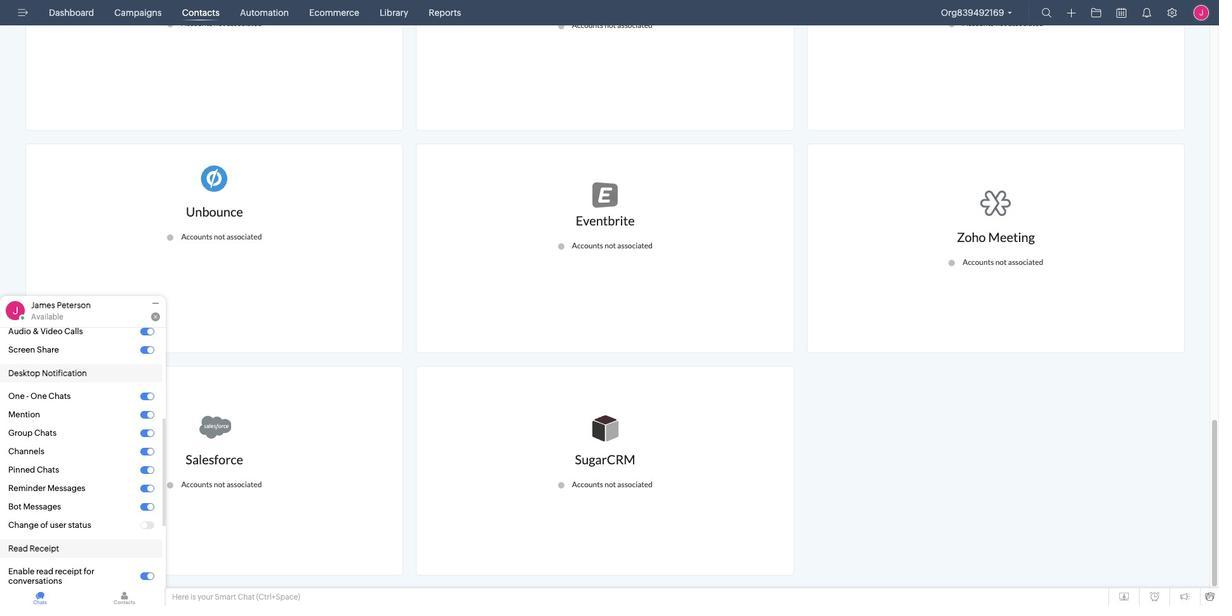 Task type: locate. For each thing, give the bounding box(es) containing it.
configure settings image
[[1168, 8, 1178, 18]]

1 vertical spatial messages
[[23, 502, 61, 511]]

2 vertical spatial chats
[[37, 465, 59, 475]]

chats up 'reminder messages'
[[37, 465, 59, 475]]

ecommerce link
[[304, 0, 365, 25]]

notification
[[42, 368, 87, 378]]

bot messages
[[8, 502, 61, 511]]

one left -
[[8, 391, 25, 401]]

receipt
[[30, 544, 59, 553]]

search image
[[1042, 8, 1052, 18]]

of
[[40, 520, 48, 530]]

&
[[33, 327, 39, 336]]

pinned chats
[[8, 465, 59, 475]]

one
[[8, 391, 25, 401], [30, 391, 47, 401]]

1 vertical spatial chats
[[34, 428, 57, 438]]

messages up of
[[23, 502, 61, 511]]

org839492169
[[942, 8, 1005, 18]]

campaigns
[[114, 8, 162, 18]]

messages up bot messages
[[47, 483, 85, 493]]

screen
[[8, 345, 35, 355]]

1 horizontal spatial one
[[30, 391, 47, 401]]

mention
[[8, 410, 40, 419]]

video
[[40, 327, 63, 336]]

calendar image
[[1117, 8, 1127, 18]]

bot
[[8, 502, 21, 511]]

available
[[31, 313, 63, 321]]

desktop
[[8, 368, 40, 378]]

chat
[[238, 593, 255, 602]]

desktop notification
[[8, 368, 87, 378]]

quick actions image
[[1068, 8, 1077, 18]]

channels
[[8, 447, 44, 456]]

messages
[[47, 483, 85, 493], [23, 502, 61, 511]]

james
[[31, 301, 55, 310]]

here
[[172, 593, 189, 602]]

messages for bot messages
[[23, 502, 61, 511]]

screen share
[[8, 345, 59, 355]]

contacts link
[[177, 0, 225, 25]]

one right -
[[30, 391, 47, 401]]

read receipt
[[8, 544, 59, 553]]

reminder
[[8, 483, 46, 493]]

library
[[380, 8, 409, 18]]

read
[[36, 567, 53, 576]]

status
[[68, 520, 91, 530]]

0 horizontal spatial one
[[8, 391, 25, 401]]

chats down notification
[[49, 391, 71, 401]]

chats image
[[0, 588, 80, 606]]

chats right group
[[34, 428, 57, 438]]

automation
[[240, 8, 289, 18]]

change of user status
[[8, 520, 91, 530]]

chats
[[49, 391, 71, 401], [34, 428, 57, 438], [37, 465, 59, 475]]

0 vertical spatial messages
[[47, 483, 85, 493]]



Task type: describe. For each thing, give the bounding box(es) containing it.
user
[[50, 520, 66, 530]]

reports link
[[424, 0, 466, 25]]

group chats
[[8, 428, 57, 438]]

contacts
[[182, 8, 220, 18]]

ecommerce
[[309, 8, 360, 18]]

2 one from the left
[[30, 391, 47, 401]]

calls
[[64, 327, 83, 336]]

group
[[8, 428, 33, 438]]

one - one chats
[[8, 391, 71, 401]]

enable
[[8, 567, 34, 576]]

chats for group chats
[[34, 428, 57, 438]]

share
[[37, 345, 59, 355]]

peterson
[[57, 301, 91, 310]]

-
[[26, 391, 29, 401]]

automation link
[[235, 0, 294, 25]]

here is your smart chat (ctrl+space)
[[172, 593, 300, 602]]

enable read receipt for conversations
[[8, 567, 95, 586]]

reminder messages
[[8, 483, 85, 493]]

1 one from the left
[[8, 391, 25, 401]]

(ctrl+space)
[[256, 593, 300, 602]]

james peterson
[[31, 301, 91, 310]]

campaigns link
[[109, 0, 167, 25]]

0 vertical spatial chats
[[49, 391, 71, 401]]

for
[[84, 567, 95, 576]]

read
[[8, 544, 28, 553]]

is
[[191, 593, 196, 602]]

library link
[[375, 0, 414, 25]]

folder image
[[1092, 8, 1102, 18]]

reports
[[429, 8, 461, 18]]

audio
[[8, 327, 31, 336]]

receipt
[[55, 567, 82, 576]]

contacts image
[[85, 588, 165, 606]]

change
[[8, 520, 39, 530]]

dashboard
[[49, 8, 94, 18]]

notifications image
[[1142, 8, 1153, 18]]

audio & video calls
[[8, 327, 83, 336]]

chats for pinned chats
[[37, 465, 59, 475]]

conversations
[[8, 576, 62, 586]]

messages for reminder messages
[[47, 483, 85, 493]]

your
[[198, 593, 213, 602]]

dashboard link
[[44, 0, 99, 25]]

smart
[[215, 593, 236, 602]]

pinned
[[8, 465, 35, 475]]



Task type: vqa. For each thing, say whether or not it's contained in the screenshot.
bot
yes



